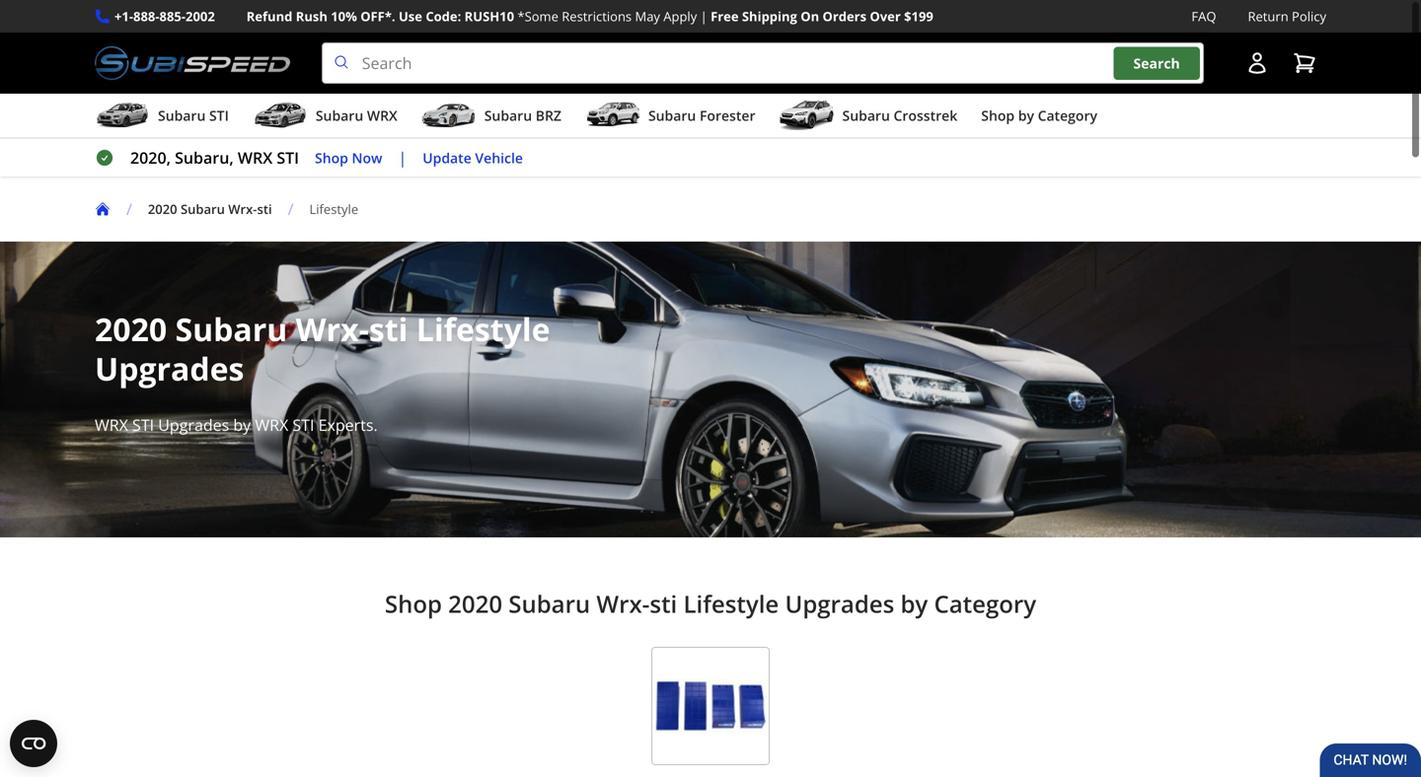 Task type: vqa. For each thing, say whether or not it's contained in the screenshot.
Select Year button
no



Task type: describe. For each thing, give the bounding box(es) containing it.
subaru forester button
[[585, 98, 756, 137]]

by inside dropdown button
[[1018, 106, 1034, 125]]

search button
[[1114, 47, 1200, 80]]

refund
[[246, 7, 292, 25]]

$199
[[904, 7, 934, 25]]

lifestyle link
[[309, 200, 374, 218]]

forester
[[700, 106, 756, 125]]

sti for 2020 subaru wrx-sti
[[257, 200, 272, 218]]

experts.
[[318, 415, 378, 436]]

sti for 2020 subaru wrx-sti lifestyle upgrades
[[369, 308, 408, 351]]

home image
[[95, 201, 111, 217]]

1 vertical spatial |
[[398, 147, 407, 168]]

crosstrek
[[894, 106, 958, 125]]

2 / from the left
[[288, 198, 294, 220]]

open widget image
[[10, 720, 57, 768]]

shop now
[[315, 148, 382, 167]]

10%
[[331, 7, 357, 25]]

use
[[399, 7, 422, 25]]

faq link
[[1192, 6, 1216, 27]]

faq
[[1192, 7, 1216, 25]]

rush
[[296, 7, 328, 25]]

off*.
[[360, 7, 395, 25]]

button image
[[1246, 51, 1269, 75]]

2020 subaru wrx-sti lifestyle upgrades
[[95, 308, 550, 390]]

888-
[[133, 7, 159, 25]]

return policy link
[[1248, 6, 1326, 27]]

2002
[[186, 7, 215, 25]]

a subaru brz thumbnail image image
[[421, 101, 476, 130]]

wrx sti upgrades by wrx sti experts.
[[95, 415, 382, 436]]

vehicle
[[475, 148, 523, 167]]

subaru sti
[[158, 106, 229, 125]]

subaru crosstrek button
[[779, 98, 958, 137]]

shop for shop now
[[315, 148, 348, 167]]

a subaru wrx thumbnail image image
[[253, 101, 308, 130]]

orders
[[823, 7, 867, 25]]

rush10
[[464, 7, 514, 25]]

on
[[801, 7, 819, 25]]

wrx- for 2020 subaru wrx-sti
[[228, 200, 257, 218]]

1 / from the left
[[126, 198, 132, 220]]

2 vertical spatial 2020
[[448, 588, 502, 620]]

return policy
[[1248, 7, 1326, 25]]

2020,
[[130, 147, 171, 168]]

now
[[352, 148, 382, 167]]

wrx inside dropdown button
[[367, 106, 397, 125]]

subaru forester
[[648, 106, 756, 125]]

shop by category
[[981, 106, 1097, 125]]

shop 2020 subaru wrx-sti lifestyle upgrades by category
[[385, 588, 1036, 620]]

subaru brz button
[[421, 98, 562, 137]]

885-
[[159, 7, 186, 25]]

subaru inside subaru crosstrek dropdown button
[[842, 106, 890, 125]]

code:
[[426, 7, 461, 25]]

shop now link
[[315, 147, 382, 169]]

free
[[711, 7, 739, 25]]

subaru inside 'subaru wrx' dropdown button
[[316, 106, 363, 125]]



Task type: locate. For each thing, give the bounding box(es) containing it.
1 horizontal spatial by
[[901, 588, 928, 620]]

subaru crosstrek
[[842, 106, 958, 125]]

2 vertical spatial wrx-
[[597, 588, 650, 620]]

+1-
[[114, 7, 133, 25]]

2 vertical spatial shop
[[385, 588, 442, 620]]

1 horizontal spatial /
[[288, 198, 294, 220]]

subaru inside subaru sti dropdown button
[[158, 106, 206, 125]]

wrx- for 2020 subaru wrx-sti lifestyle upgrades
[[296, 308, 369, 351]]

1 horizontal spatial |
[[700, 7, 707, 25]]

1 vertical spatial lifestyle
[[416, 308, 550, 351]]

/ left the lifestyle 'link' at the left top of page
[[288, 198, 294, 220]]

shipping
[[742, 7, 797, 25]]

2020 inside the 2020 subaru wrx-sti lifestyle upgrades
[[95, 308, 167, 351]]

2020 subaru wrx sti mods, parts and accessories image
[[0, 242, 1421, 538]]

update
[[423, 148, 472, 167]]

1 horizontal spatial lifestyle
[[416, 308, 550, 351]]

2020 subaru wrx-sti
[[148, 200, 272, 218]]

0 horizontal spatial category
[[934, 588, 1036, 620]]

0 vertical spatial upgrades
[[95, 348, 244, 390]]

1 horizontal spatial sti
[[369, 308, 408, 351]]

2 horizontal spatial shop
[[981, 106, 1015, 125]]

2 vertical spatial lifestyle
[[683, 588, 779, 620]]

0 horizontal spatial wrx-
[[228, 200, 257, 218]]

subaru wrx
[[316, 106, 397, 125]]

0 horizontal spatial |
[[398, 147, 407, 168]]

subaru inside the 2020 subaru wrx-sti lifestyle upgrades
[[175, 308, 287, 351]]

2 vertical spatial upgrades
[[785, 588, 894, 620]]

restrictions
[[562, 7, 632, 25]]

2020 for 2020 subaru wrx-sti lifestyle upgrades
[[95, 308, 167, 351]]

wrx
[[367, 106, 397, 125], [238, 147, 273, 168], [95, 415, 128, 436], [255, 415, 288, 436]]

1 vertical spatial by
[[233, 415, 251, 436]]

| right now
[[398, 147, 407, 168]]

0 vertical spatial shop
[[981, 106, 1015, 125]]

0 vertical spatial 2020
[[148, 200, 177, 218]]

2 horizontal spatial wrx-
[[597, 588, 650, 620]]

update vehicle
[[423, 148, 523, 167]]

a subaru sti thumbnail image image
[[95, 101, 150, 130]]

/ right home icon
[[126, 198, 132, 220]]

subaru sti button
[[95, 98, 229, 137]]

sti
[[257, 200, 272, 218], [369, 308, 408, 351], [650, 588, 677, 620]]

2 horizontal spatial sti
[[650, 588, 677, 620]]

1 vertical spatial wrx-
[[296, 308, 369, 351]]

wrx- inside the 2020 subaru wrx-sti lifestyle upgrades
[[296, 308, 369, 351]]

2020, subaru, wrx sti
[[130, 147, 299, 168]]

0 vertical spatial lifestyle
[[309, 200, 358, 218]]

*some
[[518, 7, 558, 25]]

search
[[1134, 54, 1180, 72]]

shop for shop 2020 subaru wrx-sti lifestyle upgrades by category
[[385, 588, 442, 620]]

by
[[1018, 106, 1034, 125], [233, 415, 251, 436], [901, 588, 928, 620]]

0 vertical spatial wrx-
[[228, 200, 257, 218]]

subispeed logo image
[[95, 43, 290, 84]]

0 horizontal spatial shop
[[315, 148, 348, 167]]

1 horizontal spatial wrx-
[[296, 308, 369, 351]]

refund rush 10% off*. use code: rush10 *some restrictions may apply | free shipping on orders over $199
[[246, 7, 934, 25]]

1 horizontal spatial category
[[1038, 106, 1097, 125]]

shop for shop by category
[[981, 106, 1015, 125]]

sti inside the 2020 subaru wrx-sti lifestyle upgrades
[[369, 308, 408, 351]]

subaru wrx button
[[253, 98, 397, 137]]

policy
[[1292, 7, 1326, 25]]

1 vertical spatial category
[[934, 588, 1036, 620]]

upgrades
[[95, 348, 244, 390], [158, 415, 229, 436], [785, 588, 894, 620]]

category
[[1038, 106, 1097, 125], [934, 588, 1036, 620]]

0 vertical spatial by
[[1018, 106, 1034, 125]]

may
[[635, 7, 660, 25]]

2 horizontal spatial lifestyle
[[683, 588, 779, 620]]

2020 subaru wrx-sti link
[[148, 200, 288, 218], [148, 200, 272, 218]]

over
[[870, 7, 901, 25]]

subaru inside subaru forester dropdown button
[[648, 106, 696, 125]]

2020 for 2020 subaru wrx-sti
[[148, 200, 177, 218]]

category inside dropdown button
[[1038, 106, 1097, 125]]

|
[[700, 7, 707, 25], [398, 147, 407, 168]]

subaru brz
[[484, 106, 562, 125]]

sti
[[209, 106, 229, 125], [277, 147, 299, 168], [132, 415, 154, 436], [293, 415, 314, 436]]

the garage image image
[[651, 648, 770, 766]]

shop
[[981, 106, 1015, 125], [315, 148, 348, 167], [385, 588, 442, 620]]

2020
[[148, 200, 177, 218], [95, 308, 167, 351], [448, 588, 502, 620]]

shop inside dropdown button
[[981, 106, 1015, 125]]

update vehicle button
[[423, 147, 523, 169]]

+1-888-885-2002
[[114, 7, 215, 25]]

subaru inside subaru brz dropdown button
[[484, 106, 532, 125]]

subaru
[[158, 106, 206, 125], [316, 106, 363, 125], [484, 106, 532, 125], [648, 106, 696, 125], [842, 106, 890, 125], [181, 200, 225, 218], [175, 308, 287, 351], [509, 588, 590, 620]]

0 vertical spatial sti
[[257, 200, 272, 218]]

1 vertical spatial shop
[[315, 148, 348, 167]]

lifestyle inside the 2020 subaru wrx-sti lifestyle upgrades
[[416, 308, 550, 351]]

0 vertical spatial category
[[1038, 106, 1097, 125]]

2 vertical spatial sti
[[650, 588, 677, 620]]

2 horizontal spatial by
[[1018, 106, 1034, 125]]

wrx-
[[228, 200, 257, 218], [296, 308, 369, 351], [597, 588, 650, 620]]

0 vertical spatial |
[[700, 7, 707, 25]]

0 horizontal spatial sti
[[257, 200, 272, 218]]

subaru,
[[175, 147, 234, 168]]

1 vertical spatial upgrades
[[158, 415, 229, 436]]

/
[[126, 198, 132, 220], [288, 198, 294, 220]]

apply
[[664, 7, 697, 25]]

| left the free
[[700, 7, 707, 25]]

brz
[[536, 106, 562, 125]]

a subaru forester thumbnail image image
[[585, 101, 640, 130]]

1 horizontal spatial shop
[[385, 588, 442, 620]]

1 vertical spatial sti
[[369, 308, 408, 351]]

upgrades inside the 2020 subaru wrx-sti lifestyle upgrades
[[95, 348, 244, 390]]

return
[[1248, 7, 1289, 25]]

1 vertical spatial 2020
[[95, 308, 167, 351]]

+1-888-885-2002 link
[[114, 6, 215, 27]]

0 horizontal spatial /
[[126, 198, 132, 220]]

shop by category button
[[981, 98, 1097, 137]]

search input field
[[321, 43, 1204, 84]]

0 horizontal spatial lifestyle
[[309, 200, 358, 218]]

2 vertical spatial by
[[901, 588, 928, 620]]

a subaru crosstrek thumbnail image image
[[779, 101, 834, 130]]

sti inside dropdown button
[[209, 106, 229, 125]]

lifestyle
[[309, 200, 358, 218], [416, 308, 550, 351], [683, 588, 779, 620]]

0 horizontal spatial by
[[233, 415, 251, 436]]



